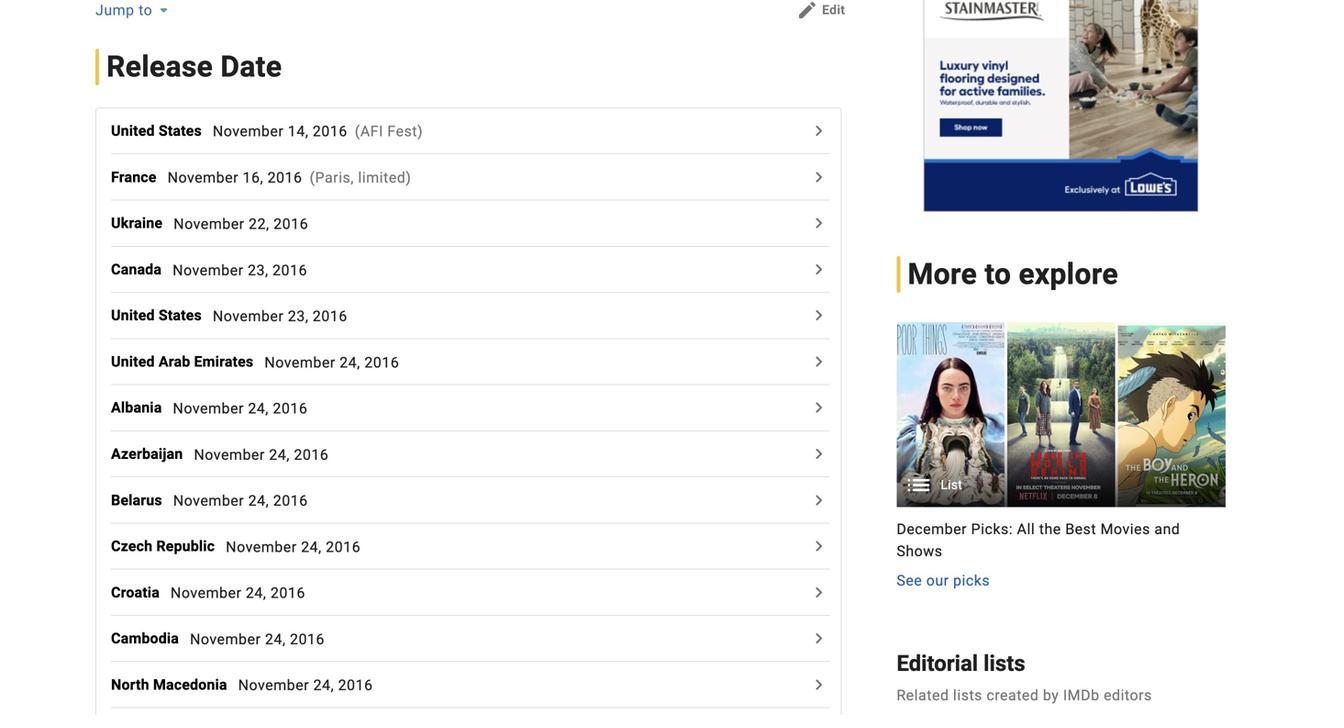 Task type: locate. For each thing, give the bounding box(es) containing it.
editors
[[1104, 687, 1153, 704]]

november 24, 2016 for north macedonia
[[238, 677, 373, 694]]

22,
[[249, 215, 270, 233]]

2 united states image from the top
[[808, 304, 830, 327]]

cambodia button
[[111, 628, 190, 650]]

list link
[[897, 322, 1226, 507]]

1 vertical spatial to
[[985, 257, 1012, 291]]

1 vertical spatial united states image
[[808, 304, 830, 327]]

states for united states button corresponding to 2nd "united states" icon
[[159, 307, 202, 324]]

imdb
[[1064, 687, 1100, 704]]

states up france button
[[159, 122, 202, 140]]

1 vertical spatial united
[[111, 307, 155, 324]]

november 23, 2016 up 'emirates'
[[213, 307, 348, 325]]

1 united from the top
[[111, 122, 155, 140]]

november 24, 2016 for belarus
[[173, 492, 308, 509]]

united states down canada button
[[111, 307, 202, 324]]

united arab emirates
[[111, 353, 254, 370]]

group
[[897, 322, 1226, 592]]

united for november 23, 2016
[[111, 307, 155, 324]]

0 vertical spatial states
[[159, 122, 202, 140]]

edit
[[823, 2, 846, 17]]

to
[[139, 1, 153, 19], [985, 257, 1012, 291]]

november right azerbaijan
[[194, 446, 265, 463]]

0 vertical spatial united states button
[[111, 120, 213, 142]]

0 vertical spatial united
[[111, 122, 155, 140]]

more
[[908, 257, 978, 291]]

november for azerbaijan
[[194, 446, 265, 463]]

24, for north macedonia
[[313, 677, 334, 694]]

november up republic at the bottom of the page
[[173, 492, 244, 509]]

france image
[[808, 166, 830, 188]]

1 vertical spatial lists
[[954, 687, 983, 704]]

december picks: all the best movies and shows link
[[897, 518, 1226, 562]]

our
[[927, 572, 950, 590]]

0 horizontal spatial lists
[[954, 687, 983, 704]]

2016 for canada
[[273, 261, 308, 279]]

azerbaijan button
[[111, 443, 194, 465]]

1 vertical spatial states
[[159, 307, 202, 324]]

1 vertical spatial november 23, 2016
[[213, 307, 348, 325]]

november for albania
[[173, 400, 244, 417]]

november 23, 2016 for united states
[[213, 307, 348, 325]]

2 united from the top
[[111, 307, 155, 324]]

1 horizontal spatial 23,
[[288, 307, 309, 325]]

united states button up france button
[[111, 120, 213, 142]]

united left arab
[[111, 353, 155, 370]]

united states
[[111, 122, 202, 140], [111, 307, 202, 324]]

1 states from the top
[[159, 122, 202, 140]]

2016 for cambodia
[[290, 630, 325, 648]]

united arab emirates button
[[111, 351, 265, 373]]

arab
[[159, 353, 190, 370]]

azerbaijan
[[111, 445, 183, 463]]

november 24, 2016 for czech republic
[[226, 538, 361, 556]]

date
[[221, 50, 282, 84]]

november up 'emirates'
[[213, 307, 284, 325]]

november for ukraine
[[174, 215, 245, 233]]

related
[[897, 687, 950, 704]]

north macedonia button
[[111, 674, 238, 696]]

2 vertical spatial united
[[111, 353, 155, 370]]

united states for united states button corresponding to 2nd "united states" icon
[[111, 307, 202, 324]]

united inside button
[[111, 353, 155, 370]]

editorial lists
[[897, 651, 1026, 677]]

states up united arab emirates
[[159, 307, 202, 324]]

1 united states from the top
[[111, 122, 202, 140]]

24,
[[340, 354, 361, 371], [248, 400, 269, 417], [269, 446, 290, 463], [248, 492, 269, 509], [301, 538, 322, 556], [246, 584, 267, 602], [265, 630, 286, 648], [313, 677, 334, 694]]

2 united states from the top
[[111, 307, 202, 324]]

see our picks button
[[897, 570, 991, 592]]

macedonia
[[153, 676, 227, 693]]

november down november 22, 2016
[[173, 261, 244, 279]]

november up 'macedonia'
[[190, 630, 261, 648]]

november right 'emirates'
[[265, 354, 336, 371]]

november for north macedonia
[[238, 677, 309, 694]]

united states image up france icon at the top right
[[808, 120, 830, 142]]

united
[[111, 122, 155, 140], [111, 307, 155, 324], [111, 353, 155, 370]]

united up france
[[111, 122, 155, 140]]

november 23, 2016 for canada
[[173, 261, 308, 279]]

1 vertical spatial 23,
[[288, 307, 309, 325]]

1 horizontal spatial to
[[985, 257, 1012, 291]]

2016 for ukraine
[[274, 215, 308, 233]]

to right more
[[985, 257, 1012, 291]]

limited)
[[358, 169, 412, 186]]

0 horizontal spatial 23,
[[248, 261, 269, 279]]

see our picks
[[897, 572, 991, 590]]

united states image up "united arab emirates" icon at right
[[808, 304, 830, 327]]

states
[[159, 122, 202, 140], [159, 307, 202, 324]]

united states up france button
[[111, 122, 202, 140]]

november 23, 2016
[[173, 261, 308, 279], [213, 307, 348, 325]]

november right republic at the bottom of the page
[[226, 538, 297, 556]]

24, for albania
[[248, 400, 269, 417]]

0 vertical spatial 23,
[[248, 261, 269, 279]]

united states button up arab
[[111, 304, 213, 327]]

1 vertical spatial united states
[[111, 307, 202, 324]]

24, for croatia
[[246, 584, 267, 602]]

canada
[[111, 261, 162, 278]]

0 vertical spatial lists
[[984, 651, 1026, 677]]

lists down editorial lists
[[954, 687, 983, 704]]

2016
[[313, 123, 348, 140], [268, 169, 302, 186], [274, 215, 308, 233], [273, 261, 308, 279], [313, 307, 348, 325], [365, 354, 399, 371], [273, 400, 308, 417], [294, 446, 329, 463], [273, 492, 308, 509], [326, 538, 361, 556], [271, 584, 306, 602], [290, 630, 325, 648], [338, 677, 373, 694]]

2016 for croatia
[[271, 584, 306, 602]]

ukraine button
[[111, 212, 174, 234]]

december picks: all the best movies and shows
[[897, 521, 1181, 560]]

november 23, 2016 down november 22, 2016
[[173, 261, 308, 279]]

1 horizontal spatial lists
[[984, 651, 1026, 677]]

0 vertical spatial november 23, 2016
[[173, 261, 308, 279]]

editorial
[[897, 651, 979, 677]]

0 vertical spatial united states
[[111, 122, 202, 140]]

november 24, 2016
[[265, 354, 399, 371], [173, 400, 308, 417], [194, 446, 329, 463], [173, 492, 308, 509], [226, 538, 361, 556], [171, 584, 306, 602], [190, 630, 325, 648], [238, 677, 373, 694]]

united states button
[[111, 120, 213, 142], [111, 304, 213, 327]]

0 vertical spatial united states image
[[808, 120, 830, 142]]

november for belarus
[[173, 492, 244, 509]]

united down canada
[[111, 307, 155, 324]]

0 vertical spatial to
[[139, 1, 153, 19]]

november 14, 2016 (afi fest)
[[213, 123, 423, 140]]

november for cambodia
[[190, 630, 261, 648]]

november for croatia
[[171, 584, 242, 602]]

1 united states button from the top
[[111, 120, 213, 142]]

to for jump
[[139, 1, 153, 19]]

november down 'emirates'
[[173, 400, 244, 417]]

to right jump
[[139, 1, 153, 19]]

picks:
[[972, 521, 1014, 538]]

november
[[213, 123, 284, 140], [168, 169, 239, 186], [174, 215, 245, 233], [173, 261, 244, 279], [213, 307, 284, 325], [265, 354, 336, 371], [173, 400, 244, 417], [194, 446, 265, 463], [173, 492, 244, 509], [226, 538, 297, 556], [171, 584, 242, 602], [190, 630, 261, 648], [238, 677, 309, 694]]

november for united states
[[213, 307, 284, 325]]

1 vertical spatial united states button
[[111, 304, 213, 327]]

23, for canada
[[248, 261, 269, 279]]

advertisement region
[[924, 0, 1199, 212]]

list group
[[897, 322, 1226, 507]]

24, for czech republic
[[301, 538, 322, 556]]

2 united states button from the top
[[111, 304, 213, 327]]

canada image
[[808, 258, 830, 280]]

belarus button
[[111, 489, 173, 511]]

1 united states image from the top
[[808, 120, 830, 142]]

24, for united arab emirates
[[340, 354, 361, 371]]

0 horizontal spatial to
[[139, 1, 153, 19]]

november 22, 2016
[[174, 215, 308, 233]]

november left 22,
[[174, 215, 245, 233]]

lists up 'created' in the bottom right of the page
[[984, 651, 1026, 677]]

lists
[[984, 651, 1026, 677], [954, 687, 983, 704]]

united states for united states button related to first "united states" icon from the top
[[111, 122, 202, 140]]

november for canada
[[173, 261, 244, 279]]

albania button
[[111, 397, 173, 419]]

3 united from the top
[[111, 353, 155, 370]]

united states image
[[808, 120, 830, 142], [808, 304, 830, 327]]

november 16, 2016 (paris, limited)
[[168, 169, 412, 186]]

november right 'macedonia'
[[238, 677, 309, 694]]

november down republic at the bottom of the page
[[171, 584, 242, 602]]

2 states from the top
[[159, 307, 202, 324]]

23,
[[248, 261, 269, 279], [288, 307, 309, 325]]

azerbaijan image
[[808, 443, 830, 465]]

(paris,
[[310, 169, 354, 186]]

november for czech republic
[[226, 538, 297, 556]]

france button
[[111, 166, 168, 188]]

production art image
[[897, 322, 1226, 507]]



Task type: vqa. For each thing, say whether or not it's contained in the screenshot.
List
yes



Task type: describe. For each thing, give the bounding box(es) containing it.
release
[[106, 50, 213, 84]]

created
[[987, 687, 1040, 704]]

edit button
[[790, 0, 853, 25]]

more to explore
[[908, 257, 1119, 291]]

2016 for united arab emirates
[[365, 354, 399, 371]]

united for november 24, 2016
[[111, 353, 155, 370]]

ukraine
[[111, 214, 163, 232]]

to for more
[[985, 257, 1012, 291]]

cambodia
[[111, 630, 179, 647]]

jump to
[[95, 1, 153, 19]]

fest)
[[388, 123, 423, 140]]

czech republic button
[[111, 535, 226, 557]]

croatia button
[[111, 581, 171, 603]]

november 24, 2016 for united arab emirates
[[265, 354, 399, 371]]

north
[[111, 676, 149, 693]]

the
[[1040, 521, 1062, 538]]

2016 for belarus
[[273, 492, 308, 509]]

november 24, 2016 for croatia
[[171, 584, 306, 602]]

2016 for united states
[[313, 307, 348, 325]]

belarus image
[[808, 489, 830, 511]]

2016 for albania
[[273, 400, 308, 417]]

23, for united states
[[288, 307, 309, 325]]

november for united arab emirates
[[265, 354, 336, 371]]

united arab emirates image
[[808, 351, 830, 373]]

november left 16,
[[168, 169, 239, 186]]

edit image
[[797, 0, 819, 21]]

november 24, 2016 for azerbaijan
[[194, 446, 329, 463]]

lists for editorial
[[984, 651, 1026, 677]]

north macedonia
[[111, 676, 227, 693]]

group containing december picks: all the best movies and shows
[[897, 322, 1226, 592]]

2016 for north macedonia
[[338, 677, 373, 694]]

states for united states button related to first "united states" icon from the top
[[159, 122, 202, 140]]

republic
[[156, 538, 215, 555]]

ukraine image
[[808, 212, 830, 234]]

czech
[[111, 538, 153, 555]]

jump
[[95, 1, 135, 19]]

emirates
[[194, 353, 254, 370]]

all
[[1018, 521, 1036, 538]]

related lists created by imdb editors
[[897, 687, 1153, 704]]

24, for azerbaijan
[[269, 446, 290, 463]]

november 24, 2016 for albania
[[173, 400, 308, 417]]

czech republic image
[[808, 535, 830, 557]]

croatia
[[111, 584, 160, 601]]

and
[[1155, 521, 1181, 538]]

arrow drop down image
[[153, 0, 175, 21]]

picks
[[954, 572, 991, 590]]

united states button for 2nd "united states" icon
[[111, 304, 213, 327]]

december
[[897, 521, 968, 538]]

shows
[[897, 543, 943, 560]]

canada button
[[111, 258, 173, 280]]

16,
[[243, 169, 264, 186]]

list
[[941, 478, 963, 493]]

see
[[897, 572, 923, 590]]

release date
[[106, 50, 282, 84]]

movies
[[1101, 521, 1151, 538]]

(afi
[[355, 123, 384, 140]]

albania
[[111, 399, 162, 417]]

november up 16,
[[213, 123, 284, 140]]

france
[[111, 168, 157, 186]]

2016 for czech republic
[[326, 538, 361, 556]]

release date link
[[95, 49, 317, 85]]

2016 for azerbaijan
[[294, 446, 329, 463]]

november 24, 2016 for cambodia
[[190, 630, 325, 648]]

explore
[[1019, 257, 1119, 291]]

united states button for first "united states" icon from the top
[[111, 120, 213, 142]]

croatia image
[[808, 581, 830, 603]]

belarus
[[111, 491, 162, 509]]

14,
[[288, 123, 309, 140]]

cambodia image
[[808, 628, 830, 650]]

lists for related
[[954, 687, 983, 704]]

north macedonia image
[[808, 674, 830, 696]]

albania image
[[808, 397, 830, 419]]

24, for belarus
[[248, 492, 269, 509]]

by
[[1044, 687, 1060, 704]]

czech republic
[[111, 538, 215, 555]]

24, for cambodia
[[265, 630, 286, 648]]

best
[[1066, 521, 1097, 538]]



